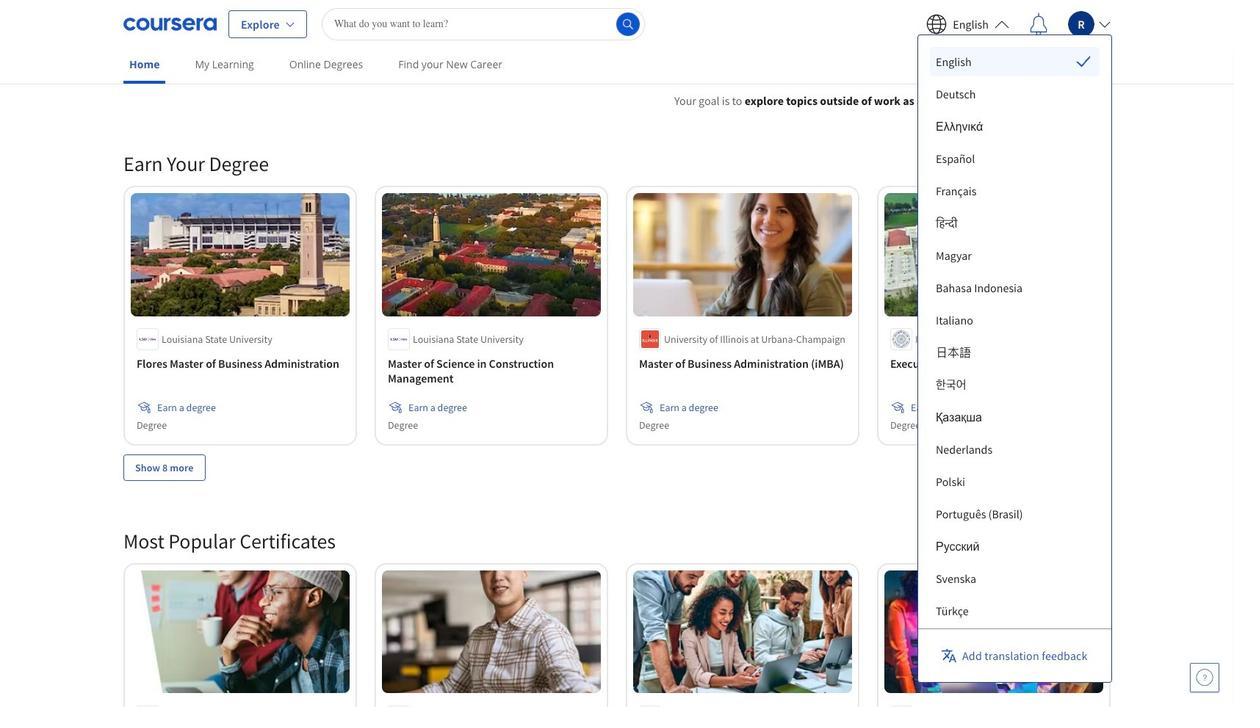 Task type: locate. For each thing, give the bounding box(es) containing it.
help center image
[[1197, 670, 1214, 687]]

coursera image
[[123, 12, 217, 36]]

None search field
[[322, 8, 645, 40]]

main content
[[0, 74, 1235, 708]]

most popular certificates collection element
[[115, 505, 1120, 708]]

menu
[[930, 47, 1100, 708]]

radio item
[[930, 47, 1100, 76]]



Task type: vqa. For each thing, say whether or not it's contained in the screenshot.
Data within the the Entry-Level Data Analyst: What They Do  + How to Get Started
no



Task type: describe. For each thing, give the bounding box(es) containing it.
earn your degree collection element
[[115, 127, 1120, 505]]



